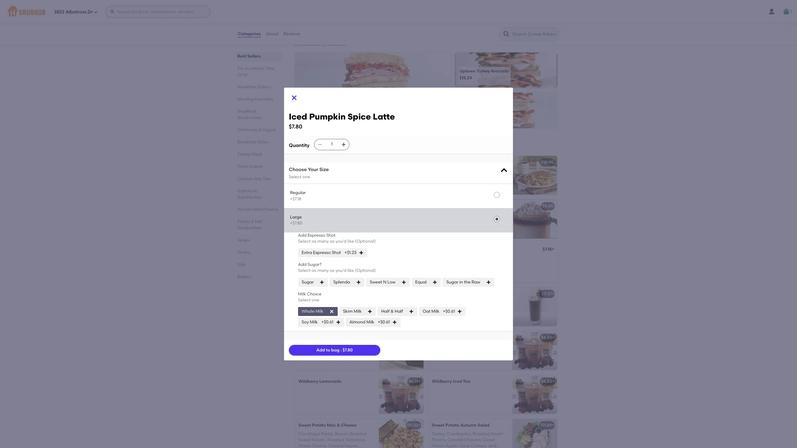Task type: describe. For each thing, give the bounding box(es) containing it.
categories button
[[238, 23, 261, 45]]

autumn
[[461, 423, 477, 428]]

extra
[[302, 250, 312, 255]]

wildberry for wildberry iced tea
[[432, 379, 452, 384]]

roasted inside turkey, cranberries, roasted sweet potato, candied pecans, diced green apple, goat cheese, a
[[473, 432, 490, 437]]

sweet potato mac & cheese
[[299, 423, 357, 428]]

on inside best sellers most ordered on grubhub
[[322, 42, 327, 47]]

large
[[290, 215, 302, 220]]

fresh inside blueberry compote, whipped cream, fresh blueberries on top of our buttermilk pancakes
[[315, 174, 326, 180]]

scrambled eggs, cheddar, red pepper, mushrooms, spinach, green onions
[[432, 168, 505, 186]]

panini & hot sandwiches
[[238, 219, 263, 231]]

choose any two
[[238, 176, 271, 181]]

equal
[[416, 280, 427, 285]]

size
[[320, 167, 329, 172]]

tea
[[463, 379, 471, 384]]

cold
[[333, 292, 343, 297]]

3822 albatross dr
[[54, 9, 93, 15]]

green for turkey, cranberries, roasted sweet potato, candied pecans, diced green apple, goat cheese, a
[[432, 444, 445, 448]]

+ for wildberry lemonade image
[[419, 379, 421, 384]]

salads
[[250, 164, 263, 169]]

1 vertical spatial only!
[[353, 142, 370, 150]]

sandwiches inside panini & hot sandwiches
[[238, 226, 262, 231]]

uptown turkey avocado $15.24
[[460, 69, 510, 81]]

avocado
[[491, 69, 510, 74]]

almond milk
[[350, 320, 375, 325]]

$15.24 inside uptown turkey avocado $15.24
[[460, 76, 472, 81]]

a inside the for a limited time only!
[[245, 66, 248, 71]]

s'mores creamy cold brew button
[[295, 288, 424, 326]]

1 vertical spatial pumpkin
[[432, 204, 450, 209]]

lemonade
[[320, 379, 342, 384]]

the
[[464, 280, 471, 285]]

add for add espresso shot select as many as you'd like (optional)
[[298, 233, 307, 238]]

pumpkin inside iced pumpkin spice latte $7.80
[[309, 111, 346, 122]]

cranberry
[[299, 335, 320, 340]]

$4.33 for wildberry arnold palmer
[[542, 335, 552, 340]]

like inside add espresso shot select as many as you'd like (optional)
[[348, 239, 354, 244]]

0 horizontal spatial bakery
[[238, 274, 252, 280]]

1 vertical spatial s'mores
[[309, 248, 325, 253]]

select inside the choose your size select one
[[289, 175, 302, 180]]

oatmeals & yogurt
[[238, 127, 276, 132]]

only! inside the for a limited time only!
[[238, 72, 248, 77]]

palmer
[[468, 335, 483, 340]]

breakfast sides tab
[[238, 139, 280, 145]]

regular +$7.18
[[290, 190, 306, 202]]

1 horizontal spatial time
[[336, 142, 352, 150]]

oat
[[423, 309, 431, 314]]

spinach,
[[475, 174, 492, 180]]

pumpkin spice latte
[[432, 204, 475, 209]]

categories
[[238, 31, 261, 36]]

iced s'mores latte
[[299, 248, 337, 253]]

regular
[[290, 190, 306, 195]]

morning favorites tab
[[238, 96, 280, 102]]

fresh salads tab
[[238, 163, 280, 170]]

0 vertical spatial pancakes
[[319, 160, 339, 165]]

1 horizontal spatial spice
[[451, 204, 463, 209]]

fresh inside tab
[[238, 164, 249, 169]]

1 horizontal spatial a
[[305, 142, 310, 150]]

reviews button
[[283, 23, 301, 45]]

shot for extra espresso shot
[[332, 250, 341, 255]]

best sellers tab
[[238, 53, 280, 59]]

rustic
[[299, 109, 312, 114]]

wildberry lemonade
[[299, 379, 342, 384]]

latte inside button
[[326, 248, 337, 253]]

mushrooms,
[[449, 174, 474, 180]]

add espresso shot select as many as you'd like (optional)
[[298, 233, 376, 244]]

two
[[263, 176, 271, 181]]

one inside the milk choice select one
[[312, 298, 320, 303]]

$4.33 for wildberry iced tea
[[542, 379, 552, 384]]

turkey
[[477, 69, 490, 74]]

one inside the choose your size select one
[[303, 175, 310, 180]]

0 horizontal spatial roasted
[[328, 438, 344, 443]]

milk choice select one
[[298, 292, 322, 303]]

for inside 'for a limited time only!' tab
[[238, 66, 244, 71]]

$11.52 +
[[407, 423, 421, 428]]

many inside add espresso shot select as many as you'd like (optional)
[[318, 239, 329, 244]]

+$7.80
[[290, 221, 303, 226]]

$6.19
[[409, 379, 419, 384]]

potato, inside cavatappi pasta, bacon, roasted sweet potato, roasted tomatoes, green onions, cheese sauc
[[312, 438, 327, 443]]

blueberry for blueberry pancakes
[[299, 160, 318, 165]]

bacon,
[[335, 432, 349, 437]]

oatmeals & yogurt tab
[[238, 127, 280, 133]]

top
[[356, 174, 363, 180]]

bakery tab
[[238, 274, 280, 280]]

iced for s'mores
[[299, 248, 308, 253]]

& right mac
[[337, 423, 340, 428]]

breakfast bakery tab
[[238, 84, 280, 90]]

+ for wildberry arnold palmer image
[[552, 335, 555, 340]]

choose any two tab
[[238, 176, 280, 182]]

oatmeals
[[238, 127, 258, 132]]

s'mores creamy cold brew
[[299, 292, 354, 297]]

blueberry pancakes
[[299, 160, 339, 165]]

$11.89
[[541, 423, 552, 428]]

select inside the milk choice select one
[[298, 298, 311, 303]]

wildberry for wildberry arnold palmer
[[432, 335, 452, 340]]

2 vertical spatial iced
[[453, 379, 462, 384]]

fresh salads
[[238, 164, 263, 169]]

wildberry arnold palmer
[[432, 335, 483, 340]]

$7.18 +
[[543, 247, 555, 252]]

on inside blueberry compote, whipped cream, fresh blueberries on top of our buttermilk pancakes
[[350, 174, 355, 180]]

$0.00
[[543, 204, 554, 209]]

garden
[[432, 160, 448, 165]]

iced s'mores latte image
[[379, 244, 424, 283]]

almond
[[350, 320, 366, 325]]

handcrafted
[[238, 207, 264, 212]]

whole
[[302, 309, 315, 314]]

many inside add sugar? select as many as you'd like (optional)
[[318, 268, 329, 273]]

pepper,
[[432, 174, 448, 180]]

Input item quantity number field
[[326, 139, 339, 150]]

our
[[299, 181, 305, 186]]

meal
[[252, 152, 262, 157]]

morning
[[238, 97, 254, 102]]

salad
[[478, 423, 490, 428]]

select inside add espresso shot select as many as you'd like (optional)
[[298, 239, 311, 244]]

whipped
[[340, 168, 359, 173]]

signature sandwiches tab
[[238, 188, 280, 200]]

+ for sweet potato autumn salad image
[[552, 423, 555, 428]]

whole milk
[[302, 309, 324, 314]]

cranberries,
[[447, 432, 472, 437]]

+ for blueberry pancakes image
[[419, 160, 421, 165]]

limited inside the for a limited time only!
[[249, 66, 264, 71]]

panini & hot sandwiches tab
[[238, 219, 280, 231]]

large +$7.80
[[290, 215, 303, 226]]

(v)
[[482, 160, 488, 165]]

1 horizontal spatial limited
[[311, 142, 335, 150]]

sweet for sweet n low
[[370, 280, 382, 285]]

milk for skim milk
[[354, 309, 362, 314]]

1 horizontal spatial roasted
[[350, 432, 367, 437]]

scrambler
[[460, 160, 481, 165]]

$15.24 +
[[406, 160, 421, 165]]

choice
[[307, 292, 322, 297]]

scrambled
[[432, 168, 454, 173]]

0 horizontal spatial $15.24
[[406, 160, 419, 165]]

add sugar? select as many as you'd like (optional)
[[298, 262, 376, 273]]

for a limited time only! tab
[[238, 65, 280, 78]]

1 half from the left
[[382, 309, 390, 314]]

shot for add espresso shot select as many as you'd like (optional)
[[326, 233, 336, 238]]

sweet inside cavatappi pasta, bacon, roasted sweet potato, roasted tomatoes, green onions, cheese sauc
[[299, 438, 311, 443]]

sellers for best sellers most ordered on grubhub
[[309, 34, 330, 41]]

latte inside iced pumpkin spice latte $7.80
[[373, 111, 395, 122]]

sweet potato autumn salad image
[[513, 419, 558, 448]]

sweet potato autumn salad
[[432, 423, 490, 428]]

$7.18
[[543, 247, 552, 252]]

Search Corner Bakery search field
[[512, 31, 558, 37]]

add for add to bag : $7.80
[[317, 348, 325, 353]]

as up splenda
[[330, 268, 335, 273]]

breakfast sides
[[238, 140, 269, 145]]

pasta,
[[321, 432, 334, 437]]

sellers for best sellers
[[248, 54, 261, 59]]

family meal
[[238, 152, 262, 157]]

goat
[[460, 444, 470, 448]]

drinks tab
[[238, 249, 280, 256]]

blueberry pancakes image
[[379, 156, 424, 195]]

spice inside iced pumpkin spice latte $7.80
[[348, 111, 371, 122]]



Task type: vqa. For each thing, say whether or not it's contained in the screenshot.
the topmost 'A'
yes



Task type: locate. For each thing, give the bounding box(es) containing it.
0 vertical spatial you'd
[[336, 239, 347, 244]]

(optional) inside add sugar? select as many as you'd like (optional)
[[355, 268, 376, 273]]

add inside add sugar? select as many as you'd like (optional)
[[298, 262, 307, 267]]

morning favorites
[[238, 97, 274, 102]]

milk right whole
[[316, 309, 324, 314]]

$4.33 + for tea
[[542, 379, 555, 384]]

of
[[364, 174, 368, 180]]

albatross
[[66, 9, 87, 15]]

milk left choice
[[298, 292, 306, 297]]

1 horizontal spatial $15.24
[[460, 76, 472, 81]]

sellers up 'for a limited time only!' tab
[[248, 54, 261, 59]]

choose your size select one
[[289, 167, 329, 180]]

bakery down kids
[[238, 274, 252, 280]]

green
[[299, 444, 311, 448], [432, 444, 445, 448]]

add inside add espresso shot select as many as you'd like (optional)
[[298, 233, 307, 238]]

choose for any
[[238, 176, 253, 181]]

best for best sellers most ordered on grubhub
[[294, 34, 308, 41]]

s'mores creamy cold brew image
[[379, 288, 424, 326]]

1 vertical spatial $4.33
[[542, 379, 552, 384]]

1 vertical spatial $4.33 +
[[542, 379, 555, 384]]

wildberry left arnold
[[432, 335, 452, 340]]

(optional) up sweet n low on the left bottom of page
[[355, 268, 376, 273]]

0 vertical spatial one
[[303, 175, 310, 180]]

1 you'd from the top
[[336, 239, 347, 244]]

+ for s'mores black cold brew image
[[552, 292, 555, 297]]

s'mores for latte
[[299, 204, 315, 209]]

2 (optional) from the top
[[355, 268, 376, 273]]

2 vertical spatial breakfast
[[238, 140, 257, 145]]

$11.52
[[407, 423, 419, 428]]

sellers up ordered
[[309, 34, 330, 41]]

0 horizontal spatial on
[[322, 42, 327, 47]]

1 blueberry from the top
[[299, 160, 318, 165]]

low
[[388, 280, 396, 285]]

sandwiches for signature
[[238, 195, 262, 200]]

breakfast inside breakfast sandwiches
[[238, 109, 257, 114]]

1 sandwiches from the top
[[238, 115, 262, 120]]

0 horizontal spatial only!
[[238, 72, 248, 77]]

+ for sweet potato mac & cheese image
[[419, 423, 421, 428]]

0 horizontal spatial pumpkin
[[309, 111, 346, 122]]

1 vertical spatial espresso
[[313, 250, 331, 255]]

1 horizontal spatial for
[[294, 142, 304, 150]]

1 vertical spatial best
[[238, 54, 247, 59]]

1 vertical spatial like
[[348, 268, 354, 273]]

milk right oat
[[432, 309, 440, 314]]

blueberry up the your
[[299, 160, 318, 165]]

n
[[383, 280, 387, 285]]

select down sugar?
[[298, 268, 311, 273]]

0 vertical spatial limited
[[249, 66, 264, 71]]

0 vertical spatial breakfast
[[238, 84, 257, 89]]

handcrafted pastas
[[238, 207, 278, 212]]

0 vertical spatial on
[[322, 42, 327, 47]]

2 button
[[783, 6, 793, 17]]

many
[[318, 239, 329, 244], [318, 268, 329, 273]]

many up iced s'mores latte on the bottom left of page
[[318, 239, 329, 244]]

half down n
[[382, 309, 390, 314]]

garden gate scrambler (v) image
[[513, 156, 558, 195]]

0 horizontal spatial $7.80
[[289, 123, 303, 130]]

bakery
[[258, 84, 272, 89], [238, 274, 252, 280]]

$7.80 inside iced pumpkin spice latte $7.80
[[289, 123, 303, 130]]

0 horizontal spatial sugar
[[302, 280, 314, 285]]

extra espresso shot
[[302, 250, 341, 255]]

1 $4.33 + from the top
[[542, 335, 555, 340]]

$7.80 for iced pumpkin spice latte
[[289, 123, 303, 130]]

2 potato from the left
[[446, 423, 460, 428]]

in
[[460, 280, 463, 285]]

0 vertical spatial espresso
[[308, 233, 325, 238]]

1 vertical spatial breakfast
[[238, 109, 257, 114]]

s'mores latte image
[[379, 200, 424, 239]]

like up +$1.23
[[348, 239, 354, 244]]

iced down +$7.80
[[299, 248, 308, 253]]

add left sugar?
[[298, 262, 307, 267]]

for down best sellers
[[238, 66, 244, 71]]

best up 'for a limited time only!' tab
[[238, 54, 247, 59]]

you'd
[[336, 239, 347, 244], [336, 268, 347, 273]]

0 horizontal spatial half
[[382, 309, 390, 314]]

0 vertical spatial for a limited time only!
[[238, 66, 275, 77]]

1 vertical spatial on
[[350, 174, 355, 180]]

+$0.61 for oat milk
[[443, 309, 455, 314]]

milk for oat milk
[[432, 309, 440, 314]]

cheese,
[[471, 444, 488, 448]]

0 vertical spatial fresh
[[238, 164, 249, 169]]

cavatappi
[[299, 432, 320, 437]]

0 vertical spatial $4.33
[[542, 335, 552, 340]]

best
[[294, 34, 308, 41], [238, 54, 247, 59]]

select down choice
[[298, 298, 311, 303]]

$15.24 down uptown
[[460, 76, 472, 81]]

choose for your
[[289, 167, 307, 172]]

blueberry inside blueberry compote, whipped cream, fresh blueberries on top of our buttermilk pancakes
[[299, 168, 318, 173]]

2 half from the left
[[395, 309, 403, 314]]

2 like from the top
[[348, 268, 354, 273]]

limited down best sellers tab
[[249, 66, 264, 71]]

svg image
[[783, 8, 791, 15], [342, 142, 346, 147], [359, 251, 364, 255], [330, 309, 334, 314], [409, 309, 414, 314], [393, 320, 397, 325]]

milk for whole milk
[[316, 309, 324, 314]]

sweet up cavatappi
[[299, 423, 311, 428]]

as up iced s'mores latte on the bottom left of page
[[312, 239, 317, 244]]

raw
[[472, 280, 481, 285]]

green
[[493, 174, 505, 180]]

0 vertical spatial $7.80
[[289, 123, 303, 130]]

espresso up iced s'mores latte on the bottom left of page
[[308, 233, 325, 238]]

as down sugar?
[[312, 268, 317, 273]]

choose
[[289, 167, 307, 172], [238, 176, 253, 181]]

wildberry left lemonade
[[299, 379, 319, 384]]

cheese inside cavatappi pasta, bacon, roasted sweet potato, roasted tomatoes, green onions, cheese sauc
[[328, 444, 344, 448]]

choose up signature
[[238, 176, 253, 181]]

breakfast up morning at the top of page
[[238, 84, 257, 89]]

milk for soy milk
[[310, 320, 318, 325]]

sweet down cavatappi
[[299, 438, 311, 443]]

1 vertical spatial pancakes
[[328, 181, 348, 186]]

0 horizontal spatial green
[[299, 444, 311, 448]]

1 horizontal spatial bakery
[[258, 84, 272, 89]]

espresso for add
[[308, 233, 325, 238]]

select inside add sugar? select as many as you'd like (optional)
[[298, 268, 311, 273]]

pastas
[[265, 207, 278, 212]]

sweet up diced
[[491, 432, 503, 437]]

1 vertical spatial $15.24
[[406, 160, 419, 165]]

breakfast down oatmeals
[[238, 140, 257, 145]]

wildberry lemonade image
[[379, 375, 424, 414]]

s'mores black cold brew image
[[513, 288, 558, 326]]

sellers inside best sellers most ordered on grubhub
[[309, 34, 330, 41]]

for up the blueberry pancakes
[[294, 142, 304, 150]]

2
[[791, 9, 793, 14]]

green inside turkey, cranberries, roasted sweet potato, candied pecans, diced green apple, goat cheese, a
[[432, 444, 445, 448]]

green down cavatappi
[[299, 444, 311, 448]]

0 vertical spatial many
[[318, 239, 329, 244]]

milk right soy
[[310, 320, 318, 325]]

pecans,
[[467, 438, 482, 443]]

1 vertical spatial sandwiches
[[238, 195, 262, 200]]

(optional) up +$1.23
[[355, 239, 376, 244]]

pumpkin spice latte image
[[513, 200, 558, 239]]

1 vertical spatial for a limited time only!
[[294, 142, 370, 150]]

about button
[[266, 23, 279, 45]]

1 horizontal spatial half
[[395, 309, 403, 314]]

to
[[326, 348, 330, 353]]

pancakes inside blueberry compote, whipped cream, fresh blueberries on top of our buttermilk pancakes
[[328, 181, 348, 186]]

sugar for sugar in the raw
[[447, 280, 459, 285]]

0 vertical spatial (optional)
[[355, 239, 376, 244]]

2 green from the left
[[432, 444, 445, 448]]

a down best sellers
[[245, 66, 248, 71]]

1 horizontal spatial on
[[350, 174, 355, 180]]

sandwiches
[[238, 115, 262, 120], [238, 195, 262, 200], [238, 226, 262, 231]]

+$0.61 for soy milk
[[322, 320, 334, 325]]

espresso for extra
[[313, 250, 331, 255]]

best for best sellers
[[238, 54, 247, 59]]

pancakes down blueberries
[[328, 181, 348, 186]]

for a limited time only! up breakfast bakery
[[238, 66, 275, 77]]

reviews
[[284, 31, 300, 36]]

1 vertical spatial shot
[[332, 250, 341, 255]]

+$0.61
[[443, 309, 455, 314], [322, 320, 334, 325], [378, 320, 390, 325]]

drinks
[[238, 250, 250, 255]]

milk right 'almond'
[[367, 320, 375, 325]]

wildberry iced tea image
[[513, 375, 558, 414]]

sandwiches down signature
[[238, 195, 262, 200]]

+ for wildberry iced tea image
[[552, 379, 555, 384]]

1 vertical spatial fresh
[[315, 174, 326, 180]]

wildberry
[[432, 335, 452, 340], [299, 379, 319, 384], [432, 379, 452, 384]]

pumpkin
[[309, 111, 346, 122], [432, 204, 450, 209]]

only! up whipped
[[353, 142, 370, 150]]

& down 'low'
[[391, 309, 394, 314]]

italian
[[313, 109, 326, 114]]

& for yogurt
[[259, 127, 262, 132]]

sandwiches down panini on the left
[[238, 226, 262, 231]]

only! up breakfast bakery
[[238, 72, 248, 77]]

time down best sellers tab
[[265, 66, 275, 71]]

on right ordered
[[322, 42, 327, 47]]

0 vertical spatial sellers
[[309, 34, 330, 41]]

for a limited time only! inside 'for a limited time only!' tab
[[238, 66, 275, 77]]

blueberry up cream,
[[299, 168, 318, 173]]

a
[[245, 66, 248, 71], [305, 142, 310, 150]]

select up extra
[[298, 239, 311, 244]]

sweet potato mac & cheese image
[[379, 419, 424, 448]]

$7.80 right :
[[343, 348, 353, 353]]

sandwiches inside tab
[[238, 195, 262, 200]]

potato, inside turkey, cranberries, roasted sweet potato, candied pecans, diced green apple, goat cheese, a
[[432, 438, 447, 443]]

breakfast for breakfast sides
[[238, 140, 257, 145]]

for
[[238, 66, 244, 71], [294, 142, 304, 150]]

one
[[303, 175, 310, 180], [312, 298, 320, 303]]

1 vertical spatial cheese
[[328, 444, 344, 448]]

signature sandwiches
[[238, 189, 262, 200]]

1 breakfast from the top
[[238, 84, 257, 89]]

s'mores for creamy
[[299, 292, 315, 297]]

1 vertical spatial time
[[336, 142, 352, 150]]

0 horizontal spatial +$0.61
[[322, 320, 334, 325]]

iced left italian
[[289, 111, 307, 122]]

best sellers most ordered on grubhub
[[294, 34, 346, 47]]

$5.57 +
[[542, 292, 555, 297]]

1 vertical spatial spice
[[451, 204, 463, 209]]

like inside add sugar? select as many as you'd like (optional)
[[348, 268, 354, 273]]

0 vertical spatial only!
[[238, 72, 248, 77]]

0 horizontal spatial for
[[238, 66, 244, 71]]

+$0.61 down half & half
[[378, 320, 390, 325]]

select
[[289, 175, 302, 180], [298, 239, 311, 244], [298, 268, 311, 273], [298, 298, 311, 303]]

you'd inside add espresso shot select as many as you'd like (optional)
[[336, 239, 347, 244]]

svg image
[[110, 9, 115, 14], [94, 10, 98, 14], [291, 94, 298, 101], [318, 142, 323, 147], [500, 166, 509, 175], [320, 280, 325, 285], [356, 280, 361, 285], [402, 280, 407, 285], [433, 280, 438, 285], [487, 280, 491, 285], [368, 309, 373, 314], [458, 309, 462, 314], [336, 320, 341, 325]]

1 potato, from the left
[[312, 438, 327, 443]]

as
[[312, 239, 317, 244], [330, 239, 335, 244], [312, 268, 317, 273], [330, 268, 335, 273]]

sweet up the turkey,
[[432, 423, 445, 428]]

3 breakfast from the top
[[238, 140, 257, 145]]

1 horizontal spatial fresh
[[315, 174, 326, 180]]

breakfast for breakfast sandwiches
[[238, 109, 257, 114]]

iced
[[289, 111, 307, 122], [299, 248, 308, 253], [453, 379, 462, 384]]

potato up the pasta,
[[312, 423, 326, 428]]

your
[[308, 167, 318, 172]]

0 vertical spatial spice
[[348, 111, 371, 122]]

soy
[[302, 320, 309, 325]]

1 horizontal spatial green
[[432, 444, 445, 448]]

potato, down the turkey,
[[432, 438, 447, 443]]

cheese down the bacon,
[[328, 444, 344, 448]]

cavatappi pasta, bacon, roasted sweet potato, roasted tomatoes, green onions, cheese sauc
[[299, 432, 367, 448]]

1 vertical spatial a
[[305, 142, 310, 150]]

sandwiches up oatmeals
[[238, 115, 262, 120]]

2 breakfast from the top
[[238, 109, 257, 114]]

2 you'd from the top
[[336, 268, 347, 273]]

limited
[[249, 66, 264, 71], [311, 142, 335, 150]]

1 vertical spatial for
[[294, 142, 304, 150]]

0 horizontal spatial fresh
[[238, 164, 249, 169]]

sugar for sugar
[[302, 280, 314, 285]]

sweet left n
[[370, 280, 382, 285]]

0 vertical spatial blueberry
[[299, 160, 318, 165]]

sandwiches for breakfast
[[238, 115, 262, 120]]

1 vertical spatial $7.80
[[343, 348, 353, 353]]

0 vertical spatial bakery
[[258, 84, 272, 89]]

on down whipped
[[350, 174, 355, 180]]

2 horizontal spatial roasted
[[473, 432, 490, 437]]

time inside tab
[[265, 66, 275, 71]]

mac
[[327, 423, 336, 428]]

iced inside iced pumpkin spice latte $7.80
[[289, 111, 307, 122]]

0 vertical spatial $15.24
[[460, 76, 472, 81]]

breakfast for breakfast bakery
[[238, 84, 257, 89]]

sweet n low
[[370, 280, 396, 285]]

0 horizontal spatial limited
[[249, 66, 264, 71]]

sides
[[258, 140, 269, 145]]

svg image inside 2 button
[[783, 8, 791, 15]]

& left hot
[[251, 219, 254, 224]]

bakery up favorites at top left
[[258, 84, 272, 89]]

sweet inside turkey, cranberries, roasted sweet potato, candied pecans, diced green apple, goat cheese, a
[[491, 432, 503, 437]]

fresh up buttermilk at the left top
[[315, 174, 326, 180]]

3 sandwiches from the top
[[238, 226, 262, 231]]

wildberry left tea
[[432, 379, 452, 384]]

oat milk
[[423, 309, 440, 314]]

best inside best sellers most ordered on grubhub
[[294, 34, 308, 41]]

favorites
[[255, 97, 274, 102]]

1 vertical spatial sellers
[[248, 54, 261, 59]]

2 $4.33 + from the top
[[542, 379, 555, 384]]

sugar up choice
[[302, 280, 314, 285]]

potato for pasta,
[[312, 423, 326, 428]]

potato up cranberries,
[[446, 423, 460, 428]]

green for cavatappi pasta, bacon, roasted sweet potato, roasted tomatoes, green onions, cheese sauc
[[299, 444, 311, 448]]

1 horizontal spatial potato,
[[432, 438, 447, 443]]

s'mores up sugar?
[[309, 248, 325, 253]]

iced pumpkin spice latte $7.80
[[289, 111, 395, 130]]

sellers inside tab
[[248, 54, 261, 59]]

0 vertical spatial a
[[245, 66, 248, 71]]

wildberry for wildberry lemonade
[[299, 379, 319, 384]]

1 horizontal spatial pumpkin
[[432, 204, 450, 209]]

you'd up splenda
[[336, 268, 347, 273]]

best up most
[[294, 34, 308, 41]]

2 many from the top
[[318, 268, 329, 273]]

brew
[[344, 292, 354, 297]]

2 $4.33 from the top
[[542, 379, 552, 384]]

a up the blueberry pancakes
[[305, 142, 310, 150]]

1 horizontal spatial sellers
[[309, 34, 330, 41]]

& inside panini & hot sandwiches
[[251, 219, 254, 224]]

bag
[[331, 348, 340, 353]]

potato, up onions,
[[312, 438, 327, 443]]

roasted down the bacon,
[[328, 438, 344, 443]]

1 horizontal spatial only!
[[353, 142, 370, 150]]

2 sugar from the left
[[447, 280, 459, 285]]

0 vertical spatial pumpkin
[[309, 111, 346, 122]]

2 horizontal spatial +$0.61
[[443, 309, 455, 314]]

0 horizontal spatial sellers
[[248, 54, 261, 59]]

breakfast bakery
[[238, 84, 272, 89]]

0 horizontal spatial potato,
[[312, 438, 327, 443]]

select up our
[[289, 175, 302, 180]]

2 vertical spatial add
[[317, 348, 325, 353]]

half & half
[[382, 309, 403, 314]]

1 many from the top
[[318, 239, 329, 244]]

breakfast down morning at the top of page
[[238, 109, 257, 114]]

(optional) inside add espresso shot select as many as you'd like (optional)
[[355, 239, 376, 244]]

as up "extra espresso shot"
[[330, 239, 335, 244]]

$6.19 +
[[409, 379, 421, 384]]

cranberry orange muffin image
[[379, 332, 424, 370]]

wildberry arnold palmer image
[[513, 332, 558, 370]]

choose inside tab
[[238, 176, 253, 181]]

garden gate scrambler (v)
[[432, 160, 488, 165]]

1 vertical spatial add
[[298, 262, 307, 267]]

fresh down family in the top of the page
[[238, 164, 249, 169]]

cheese up the bacon,
[[341, 423, 357, 428]]

& inside tab
[[259, 127, 262, 132]]

0 vertical spatial add
[[298, 233, 307, 238]]

1 (optional) from the top
[[355, 239, 376, 244]]

breakfast sandwiches
[[238, 109, 262, 120]]

iced left tea
[[453, 379, 462, 384]]

choose inside the choose your size select one
[[289, 167, 307, 172]]

$7.80 for add to bag
[[343, 348, 353, 353]]

1 vertical spatial iced
[[299, 248, 308, 253]]

1 horizontal spatial potato
[[446, 423, 460, 428]]

0 vertical spatial like
[[348, 239, 354, 244]]

1 vertical spatial you'd
[[336, 268, 347, 273]]

iced inside button
[[299, 248, 308, 253]]

milk inside the milk choice select one
[[298, 292, 306, 297]]

wildberry iced tea
[[432, 379, 471, 384]]

sweet for sweet potato mac & cheese
[[299, 423, 311, 428]]

& for hot
[[251, 219, 254, 224]]

creamy
[[316, 292, 332, 297]]

+$0.61 up orange
[[322, 320, 334, 325]]

pancakes up compote,
[[319, 160, 339, 165]]

for a limited time only! up the blueberry pancakes
[[294, 142, 370, 150]]

2 potato, from the left
[[432, 438, 447, 443]]

0 vertical spatial iced
[[289, 111, 307, 122]]

breakfast sandwiches tab
[[238, 108, 280, 121]]

$7.80 down $13.38
[[289, 123, 303, 130]]

0 horizontal spatial potato
[[312, 423, 326, 428]]

candied
[[448, 438, 466, 443]]

choose up cream,
[[289, 167, 307, 172]]

0 vertical spatial for
[[238, 66, 244, 71]]

milk right skim
[[354, 309, 362, 314]]

$13.38
[[299, 116, 312, 121]]

0 vertical spatial s'mores
[[299, 204, 315, 209]]

1 sugar from the left
[[302, 280, 314, 285]]

1 vertical spatial bakery
[[238, 274, 252, 280]]

& for half
[[391, 309, 394, 314]]

search icon image
[[503, 30, 510, 38]]

1 like from the top
[[348, 239, 354, 244]]

main navigation navigation
[[0, 0, 798, 23]]

shot
[[326, 233, 336, 238], [332, 250, 341, 255]]

0 horizontal spatial choose
[[238, 176, 253, 181]]

+$1.23
[[345, 250, 357, 255]]

2 sandwiches from the top
[[238, 195, 262, 200]]

espresso inside add espresso shot select as many as you'd like (optional)
[[308, 233, 325, 238]]

soups tab
[[238, 237, 280, 243]]

0 horizontal spatial for a limited time only!
[[238, 66, 275, 77]]

s'mores left creamy
[[299, 292, 315, 297]]

& left yogurt
[[259, 127, 262, 132]]

handcrafted pastas tab
[[238, 206, 280, 213]]

0 vertical spatial time
[[265, 66, 275, 71]]

sugar left in
[[447, 280, 459, 285]]

1 horizontal spatial sugar
[[447, 280, 459, 285]]

family meal tab
[[238, 151, 280, 157]]

iced for pumpkin
[[289, 111, 307, 122]]

$5.69
[[410, 204, 420, 209]]

limited up the blueberry pancakes
[[311, 142, 335, 150]]

1 $4.33 from the top
[[542, 335, 552, 340]]

onions
[[432, 181, 446, 186]]

s'mores down +$7.18
[[299, 204, 315, 209]]

0 vertical spatial cheese
[[341, 423, 357, 428]]

time down iced pumpkin spice latte $7.80
[[336, 142, 352, 150]]

turkey, cranberries, roasted sweet potato, candied pecans, diced green apple, goat cheese, a
[[432, 432, 503, 448]]

best inside tab
[[238, 54, 247, 59]]

arnold
[[453, 335, 467, 340]]

apple,
[[446, 444, 459, 448]]

1 horizontal spatial $7.80
[[343, 348, 353, 353]]

you'd up +$1.23
[[336, 239, 347, 244]]

0 horizontal spatial one
[[303, 175, 310, 180]]

roasted up the tomatoes,
[[350, 432, 367, 437]]

2 blueberry from the top
[[299, 168, 318, 173]]

shot inside add espresso shot select as many as you'd like (optional)
[[326, 233, 336, 238]]

$10.90
[[541, 160, 554, 165]]

add for add sugar? select as many as you'd like (optional)
[[298, 262, 307, 267]]

blueberry compote, whipped cream, fresh blueberries on top of our buttermilk pancakes
[[299, 168, 368, 186]]

potato for cranberries,
[[446, 423, 460, 428]]

blueberry for blueberry compote, whipped cream, fresh blueberries on top of our buttermilk pancakes
[[299, 168, 318, 173]]

add
[[298, 233, 307, 238], [298, 262, 307, 267], [317, 348, 325, 353]]

one up our
[[303, 175, 310, 180]]

like up splenda
[[348, 268, 354, 273]]

green down the turkey,
[[432, 444, 445, 448]]

$4.33 + for palmer
[[542, 335, 555, 340]]

sweet for sweet potato autumn salad
[[432, 423, 445, 428]]

green inside cavatappi pasta, bacon, roasted sweet potato, roasted tomatoes, green onions, cheese sauc
[[299, 444, 311, 448]]

espresso up sugar?
[[313, 250, 331, 255]]

kids tab
[[238, 262, 280, 268]]

1 horizontal spatial for a limited time only!
[[294, 142, 370, 150]]

quantity
[[289, 143, 310, 148]]

1 green from the left
[[299, 444, 311, 448]]

$15.24 left the "garden"
[[406, 160, 419, 165]]

panini
[[238, 219, 250, 224]]

one down choice
[[312, 298, 320, 303]]

you'd inside add sugar? select as many as you'd like (optional)
[[336, 268, 347, 273]]

1 vertical spatial blueberry
[[299, 168, 318, 173]]

+$0.61 for almond milk
[[378, 320, 390, 325]]

1 potato from the left
[[312, 423, 326, 428]]

1 horizontal spatial choose
[[289, 167, 307, 172]]

shot up "extra espresso shot"
[[326, 233, 336, 238]]

half left oat
[[395, 309, 403, 314]]

milk for almond milk
[[367, 320, 375, 325]]

roasted down 'salad' at the bottom right of page
[[473, 432, 490, 437]]

0 horizontal spatial a
[[245, 66, 248, 71]]

add left to
[[317, 348, 325, 353]]

muffin
[[337, 335, 350, 340]]



